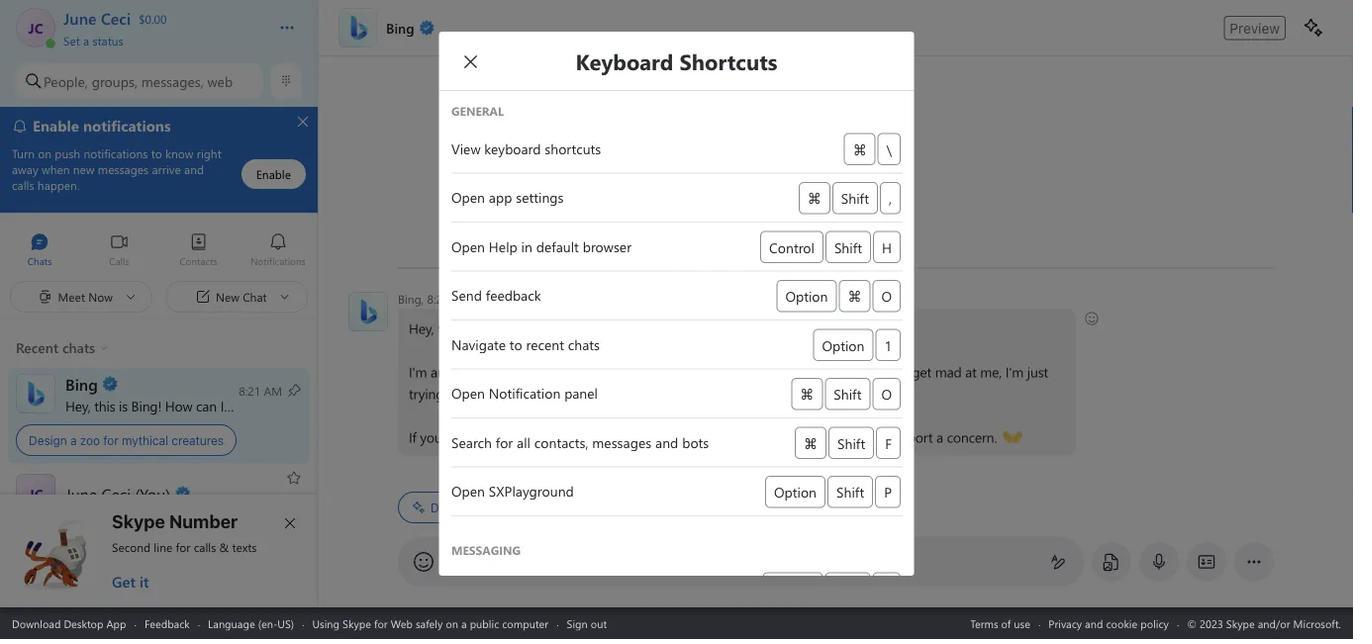 Task type: describe. For each thing, give the bounding box(es) containing it.
discover
[[431, 501, 479, 515]]

second line for calls & texts
[[112, 540, 257, 555]]

1 horizontal spatial how
[[510, 319, 537, 338]]

ai
[[449, 363, 461, 381]]

groups,
[[92, 72, 138, 90]]

open app settings. command shift comma element
[[439, 178, 914, 223]]

tell
[[677, 500, 694, 516]]

0 horizontal spatial how
[[165, 396, 193, 414]]

web
[[207, 72, 233, 90]]

0 vertical spatial hey,
[[409, 319, 434, 338]]

still
[[555, 363, 575, 381]]

a left joke
[[717, 500, 722, 516]]

out
[[591, 616, 607, 631]]

of
[[1001, 616, 1011, 631]]

something
[[771, 363, 834, 381]]

i'm an ai preview, so i'm still learning. sometimes i might say something weird. don't get mad at me, i'm just trying to get better! if you want to start over, type
[[409, 363, 1052, 446]]

me!
[[624, 500, 644, 516]]

1 horizontal spatial bing
[[475, 319, 502, 338]]

sign
[[567, 616, 588, 631]]

navigate to recent chats. option 1 element
[[439, 325, 914, 370]]

weird.
[[838, 363, 873, 381]]

0 horizontal spatial !
[[158, 396, 162, 414]]

3 i'm from the left
[[1005, 363, 1024, 381]]

use
[[1014, 616, 1030, 631]]

people,
[[44, 72, 88, 90]]

better!
[[486, 385, 526, 403]]

1 horizontal spatial get
[[912, 363, 932, 381]]

1 vertical spatial just
[[871, 428, 892, 446]]

0 horizontal spatial to
[[447, 385, 460, 403]]

feedback
[[144, 616, 190, 631]]

message
[[491, 552, 544, 571]]

set a status
[[63, 32, 123, 48]]

preview,
[[465, 363, 513, 381]]

1 horizontal spatial is
[[462, 319, 471, 338]]

terms of use
[[970, 616, 1030, 631]]

download desktop app
[[12, 616, 126, 631]]

computer
[[502, 616, 549, 631]]

it
[[140, 572, 149, 592]]

Type a message text field
[[448, 552, 1034, 572]]

joke
[[726, 500, 747, 516]]

people, groups, messages, web
[[44, 72, 233, 90]]

so
[[516, 363, 530, 381]]

&
[[219, 540, 229, 555]]

.
[[641, 428, 644, 446]]

for for second line for calls & texts
[[176, 540, 191, 555]]

calls
[[194, 540, 216, 555]]

newtopic . and if you want to give me feedback, just report a concern.
[[585, 428, 1001, 446]]

number
[[169, 511, 238, 532]]

line
[[154, 540, 172, 555]]

open notification panel. command shift o element
[[439, 374, 914, 419]]

a right set
[[83, 32, 89, 48]]

people, groups, messages, web button
[[16, 63, 262, 99]]

don't
[[877, 363, 908, 381]]

using
[[312, 616, 340, 631]]

zoo
[[80, 433, 100, 447]]

a left the zoo at the bottom of page
[[70, 433, 77, 447]]

want inside i'm an ai preview, so i'm still learning. sometimes i might say something weird. don't get mad at me, i'm just trying to get better! if you want to start over, type
[[446, 428, 474, 446]]

messages,
[[141, 72, 204, 90]]

me,
[[980, 363, 1002, 381]]

bing, 8:21 am
[[398, 291, 471, 307]]

(smileeyes)
[[672, 318, 737, 336]]

mythical
[[122, 433, 168, 447]]

8:21
[[427, 291, 449, 307]]

preview
[[1230, 20, 1280, 36]]

cookie
[[1106, 616, 1138, 631]]

a right on
[[461, 616, 467, 631]]

discover bing's magic
[[431, 501, 553, 515]]

sign out link
[[567, 616, 607, 631]]

the
[[819, 500, 835, 516]]

type
[[447, 552, 476, 571]]

bing,
[[398, 291, 424, 307]]

search for all contacts, messages and bots. command shift f element
[[439, 423, 914, 468]]

0 horizontal spatial help
[[227, 396, 253, 414]]

status
[[92, 32, 123, 48]]

1 vertical spatial this
[[94, 396, 115, 414]]

0 vertical spatial help
[[572, 319, 598, 338]]

bing's
[[482, 501, 516, 515]]

2 i'm from the left
[[533, 363, 552, 381]]

0 vertical spatial can
[[541, 319, 561, 338]]

web
[[391, 616, 413, 631]]

an
[[431, 363, 445, 381]]

0 horizontal spatial hey, this is bing ! how can i help you today?
[[65, 396, 325, 414]]

terms
[[970, 616, 998, 631]]

0 vertical spatial this
[[438, 319, 459, 338]]

feedback link
[[144, 616, 190, 631]]

weather?
[[839, 500, 885, 516]]

public
[[470, 616, 499, 631]]

you inside i'm an ai preview, so i'm still learning. sometimes i might say something weird. don't get mad at me, i'm just trying to get better! if you want to start over, type
[[420, 428, 442, 446]]

trying
[[409, 385, 444, 403]]

safely
[[416, 616, 443, 631]]

over,
[[524, 428, 552, 446]]

policy
[[1141, 616, 1169, 631]]

newtopic
[[585, 428, 641, 446]]



Task type: locate. For each thing, give the bounding box(es) containing it.
want left give
[[712, 428, 741, 446]]

1 horizontal spatial this
[[438, 319, 459, 338]]

start
[[494, 428, 521, 446]]

skype up second
[[112, 511, 165, 532]]

using skype for web safely on a public computer
[[312, 616, 549, 631]]

1 horizontal spatial to
[[478, 428, 490, 446]]

is down am
[[462, 319, 471, 338]]

0 horizontal spatial get
[[463, 385, 483, 403]]

0 vertical spatial i
[[565, 319, 569, 338]]

1 vertical spatial hey, this is bing ! how can i help you today?
[[65, 396, 325, 414]]

and
[[647, 428, 672, 446]]

1 vertical spatial bing
[[131, 396, 158, 414]]

how up creatures
[[165, 396, 193, 414]]

2 vertical spatial i
[[220, 396, 224, 414]]

am
[[452, 291, 471, 307]]

0 horizontal spatial just
[[871, 428, 892, 446]]

open help in default browser. control shift h element
[[439, 227, 914, 272]]

language (en-us) link
[[208, 616, 294, 631]]

set a status button
[[63, 28, 259, 48]]

1 horizontal spatial i
[[565, 319, 569, 338]]

language
[[208, 616, 255, 631]]

design
[[29, 433, 67, 447]]

0 horizontal spatial can
[[196, 396, 217, 414]]

me right tell
[[697, 500, 713, 516]]

to down ai
[[447, 385, 460, 403]]

get
[[112, 572, 135, 592]]

privacy and cookie policy link
[[1049, 616, 1169, 631]]

! up mythical
[[158, 396, 162, 414]]

design a zoo for mythical creatures
[[29, 433, 224, 447]]

open sxplayground. option shift p element
[[439, 472, 914, 517]]

0 vertical spatial skype
[[112, 511, 165, 532]]

i'm
[[409, 363, 427, 381], [533, 363, 552, 381], [1005, 363, 1024, 381]]

sign out
[[567, 616, 607, 631]]

1 vertical spatial !
[[158, 396, 162, 414]]

i'm right so
[[533, 363, 552, 381]]

using skype for web safely on a public computer link
[[312, 616, 549, 631]]

me
[[788, 428, 807, 446], [697, 500, 713, 516]]

i
[[565, 319, 569, 338], [703, 363, 706, 381], [220, 396, 224, 414]]

get down the preview,
[[463, 385, 483, 403]]

1 horizontal spatial hey,
[[409, 319, 434, 338]]

if
[[675, 428, 683, 446]]

0 horizontal spatial this
[[94, 396, 115, 414]]

2 horizontal spatial to
[[744, 428, 757, 446]]

0 vertical spatial just
[[1027, 363, 1048, 381]]

skype number
[[112, 511, 238, 532]]

at
[[965, 363, 977, 381]]

what's the weather?
[[781, 500, 885, 516]]

how
[[510, 319, 537, 338], [165, 396, 193, 414]]

for right line
[[176, 540, 191, 555]]

language (en-us)
[[208, 616, 294, 631]]

bing up the preview,
[[475, 319, 502, 338]]

mad
[[935, 363, 962, 381]]

concern.
[[947, 428, 997, 446]]

say
[[748, 363, 767, 381]]

download desktop app link
[[12, 616, 126, 631]]

inspire me!
[[586, 500, 644, 516]]

0 vertical spatial get
[[912, 363, 932, 381]]

1 horizontal spatial !
[[502, 319, 506, 338]]

for right the zoo at the bottom of page
[[103, 433, 119, 447]]

0 horizontal spatial for
[[103, 433, 119, 447]]

0 vertical spatial today?
[[627, 319, 666, 338]]

tell me a joke
[[677, 500, 747, 516]]

1 vertical spatial today?
[[282, 396, 322, 414]]

skype number element
[[17, 511, 302, 592]]

if
[[409, 428, 416, 446]]

2 horizontal spatial i
[[703, 363, 706, 381]]

what's the weather? button
[[768, 492, 898, 524]]

get left 'mad'
[[912, 363, 932, 381]]

can up still at the bottom of page
[[541, 319, 561, 338]]

hey, up the zoo at the bottom of page
[[65, 396, 91, 414]]

i up creatures
[[220, 396, 224, 414]]

(en-
[[258, 616, 278, 631]]

a
[[83, 32, 89, 48], [936, 428, 943, 446], [70, 433, 77, 447], [717, 500, 722, 516], [480, 552, 487, 571], [461, 616, 467, 631]]

!
[[502, 319, 506, 338], [158, 396, 162, 414]]

0 horizontal spatial hey,
[[65, 396, 91, 414]]

1 horizontal spatial i'm
[[533, 363, 552, 381]]

hey, this is bing ! how can i help you today?
[[409, 319, 670, 338], [65, 396, 325, 414]]

give
[[760, 428, 785, 446]]

bing up mythical
[[131, 396, 158, 414]]

1 vertical spatial how
[[165, 396, 193, 414]]

hey, this is bing ! how can i help you today? up so
[[409, 319, 670, 338]]

1 horizontal spatial for
[[176, 540, 191, 555]]

1 vertical spatial hey,
[[65, 396, 91, 414]]

today?
[[627, 319, 666, 338], [282, 396, 322, 414]]

1 vertical spatial for
[[176, 540, 191, 555]]

set
[[63, 32, 80, 48]]

0 vertical spatial for
[[103, 433, 119, 447]]

can
[[541, 319, 561, 338], [196, 396, 217, 414]]

just inside i'm an ai preview, so i'm still learning. sometimes i might say something weird. don't get mad at me, i'm just trying to get better! if you want to start over, type
[[1027, 363, 1048, 381]]

0 vertical spatial me
[[788, 428, 807, 446]]

1 horizontal spatial today?
[[627, 319, 666, 338]]

us)
[[278, 616, 294, 631]]

me right give
[[788, 428, 807, 446]]

0 horizontal spatial i
[[220, 396, 224, 414]]

second
[[112, 540, 151, 555]]

i inside i'm an ai preview, so i'm still learning. sometimes i might say something weird. don't get mad at me, i'm just trying to get better! if you want to start over, type
[[703, 363, 706, 381]]

1 horizontal spatial skype
[[343, 616, 371, 631]]

feedback,
[[811, 428, 868, 446]]

creatures
[[171, 433, 224, 447]]

for left 'web'
[[374, 616, 388, 631]]

0 vertical spatial is
[[462, 319, 471, 338]]

me inside button
[[697, 500, 713, 516]]

1 horizontal spatial can
[[541, 319, 561, 338]]

! up the preview,
[[502, 319, 506, 338]]

1 horizontal spatial hey, this is bing ! how can i help you today?
[[409, 319, 670, 338]]

0 horizontal spatial bing
[[131, 396, 158, 414]]

learning.
[[579, 363, 629, 381]]

tab list
[[0, 224, 318, 278]]

inspire me! button
[[574, 492, 656, 524]]

1 want from the left
[[446, 428, 474, 446]]

type
[[555, 428, 581, 446]]

just left report
[[871, 428, 892, 446]]

0 horizontal spatial is
[[119, 396, 128, 414]]

to left start
[[478, 428, 490, 446]]

how up so
[[510, 319, 537, 338]]

privacy
[[1049, 616, 1082, 631]]

want
[[446, 428, 474, 446], [712, 428, 741, 446]]

desktop
[[64, 616, 103, 631]]

get
[[912, 363, 932, 381], [463, 385, 483, 403]]

want left start
[[446, 428, 474, 446]]

can up creatures
[[196, 396, 217, 414]]

0 vertical spatial bing
[[475, 319, 502, 338]]

might
[[710, 363, 745, 381]]

0 vertical spatial how
[[510, 319, 537, 338]]

0 horizontal spatial i'm
[[409, 363, 427, 381]]

skype right using
[[343, 616, 371, 631]]

to
[[447, 385, 460, 403], [478, 428, 490, 446], [744, 428, 757, 446]]

0 horizontal spatial want
[[446, 428, 474, 446]]

2 horizontal spatial for
[[374, 616, 388, 631]]

i'm left an
[[409, 363, 427, 381]]

1 horizontal spatial just
[[1027, 363, 1048, 381]]

send feedback. option command o element
[[439, 276, 914, 321]]

a right type
[[480, 552, 487, 571]]

i left the might
[[703, 363, 706, 381]]

tell me a joke button
[[664, 492, 760, 524]]

to left give
[[744, 428, 757, 446]]

inspire
[[586, 500, 621, 516]]

1 vertical spatial i
[[703, 363, 706, 381]]

is up design a zoo for mythical creatures
[[119, 396, 128, 414]]

download
[[12, 616, 61, 631]]

1 vertical spatial help
[[227, 396, 253, 414]]

and
[[1085, 616, 1103, 631]]

2 want from the left
[[712, 428, 741, 446]]

0 vertical spatial hey, this is bing ! how can i help you today?
[[409, 319, 670, 338]]

this down 8:21
[[438, 319, 459, 338]]

just right the me, at the bottom of the page
[[1027, 363, 1048, 381]]

2 vertical spatial for
[[374, 616, 388, 631]]

sometimes
[[633, 363, 699, 381]]

1 horizontal spatial me
[[788, 428, 807, 446]]

bing
[[475, 319, 502, 338], [131, 396, 158, 414]]

view keyboard shortcuts. command \ element
[[439, 129, 914, 174]]

is
[[462, 319, 471, 338], [119, 396, 128, 414]]

magic
[[519, 501, 553, 515]]

(openhands)
[[1003, 427, 1077, 445]]

what's
[[781, 500, 816, 516]]

2 horizontal spatial i'm
[[1005, 363, 1024, 381]]

hey, this is bing ! how can i help you today? up creatures
[[65, 396, 325, 414]]

you
[[602, 319, 624, 338], [257, 396, 279, 414], [420, 428, 442, 446], [686, 428, 708, 446]]

i up still at the bottom of page
[[565, 319, 569, 338]]

1 vertical spatial is
[[119, 396, 128, 414]]

terms of use link
[[970, 616, 1030, 631]]

just
[[1027, 363, 1048, 381], [871, 428, 892, 446]]

0 vertical spatial !
[[502, 319, 506, 338]]

texts
[[232, 540, 257, 555]]

this up the zoo at the bottom of page
[[94, 396, 115, 414]]

1 vertical spatial me
[[697, 500, 713, 516]]

for inside "skype number" element
[[176, 540, 191, 555]]

for for using skype for web safely on a public computer
[[374, 616, 388, 631]]

get it
[[112, 572, 149, 592]]

i'm right the me, at the bottom of the page
[[1005, 363, 1024, 381]]

1 vertical spatial can
[[196, 396, 217, 414]]

0 horizontal spatial me
[[697, 500, 713, 516]]

0 horizontal spatial today?
[[282, 396, 322, 414]]

1 vertical spatial get
[[463, 385, 483, 403]]

1 i'm from the left
[[409, 363, 427, 381]]

1 vertical spatial skype
[[343, 616, 371, 631]]

a right report
[[936, 428, 943, 446]]

1 horizontal spatial help
[[572, 319, 598, 338]]

hey, down bing,
[[409, 319, 434, 338]]

0 horizontal spatial skype
[[112, 511, 165, 532]]

1 horizontal spatial want
[[712, 428, 741, 446]]

type a message
[[447, 552, 544, 571]]

skype inside "skype number" element
[[112, 511, 165, 532]]

report
[[896, 428, 933, 446]]



Task type: vqa. For each thing, say whether or not it's contained in the screenshot.
and
yes



